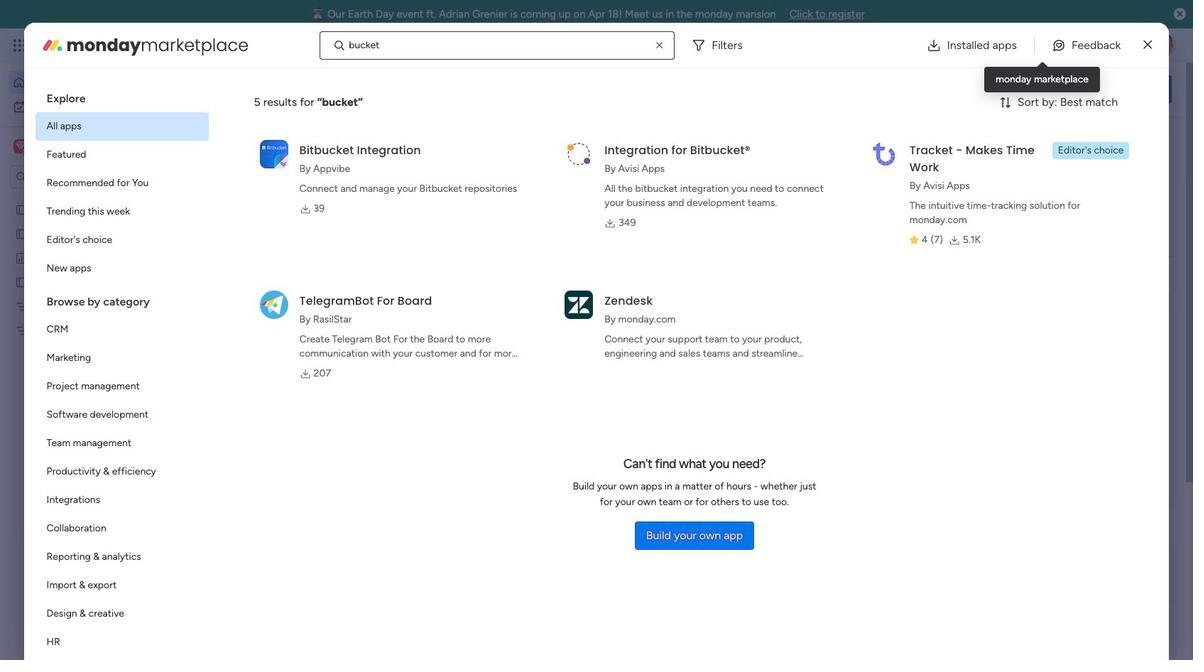 Task type: describe. For each thing, give the bounding box(es) containing it.
1 circle o image from the top
[[980, 198, 990, 209]]

update feed image
[[973, 38, 987, 53]]

workspace image
[[13, 139, 28, 154]]

v2 bolt switch image
[[1081, 81, 1090, 97]]

1 heading from the top
[[35, 80, 209, 112]]

see plans image
[[236, 38, 248, 53]]

0 vertical spatial dapulse x slim image
[[1144, 37, 1153, 54]]

2 circle o image from the top
[[980, 234, 990, 245]]

select product image
[[13, 38, 27, 53]]

component image
[[237, 310, 250, 323]]

public dashboard image
[[15, 251, 28, 264]]

search everything image
[[1070, 38, 1084, 53]]

add to favorites image
[[421, 288, 436, 302]]

0 horizontal spatial monday marketplace image
[[41, 34, 64, 56]]

getting started element
[[959, 546, 1172, 603]]

terry turtle image
[[1154, 34, 1177, 57]]

workspace selection element
[[13, 138, 119, 156]]

help center element
[[959, 614, 1172, 660]]



Task type: vqa. For each thing, say whether or not it's contained in the screenshot.
the leftmost Banner Logo
no



Task type: locate. For each thing, give the bounding box(es) containing it.
help image
[[1101, 38, 1115, 53]]

monday marketplace image
[[41, 34, 64, 56], [1035, 38, 1049, 53]]

monday marketplace image left search everything image
[[1035, 38, 1049, 53]]

2 image
[[983, 29, 996, 45]]

2 heading from the top
[[35, 283, 209, 315]]

v2 user feedback image
[[971, 81, 981, 97]]

circle o image
[[980, 198, 990, 209], [980, 234, 990, 245]]

monday marketplace image right select product image
[[41, 34, 64, 56]]

option
[[9, 71, 173, 94], [9, 95, 173, 118], [35, 112, 209, 141], [35, 141, 209, 169], [35, 169, 209, 198], [0, 196, 181, 199], [35, 198, 209, 226], [35, 226, 209, 254], [35, 254, 209, 283], [35, 315, 209, 344], [35, 344, 209, 372], [35, 372, 209, 401], [35, 401, 209, 429], [35, 429, 209, 458], [35, 458, 209, 486], [35, 486, 209, 514], [35, 514, 209, 543], [35, 543, 209, 571], [35, 571, 209, 600], [35, 600, 209, 628], [35, 628, 209, 656]]

1 vertical spatial circle o image
[[980, 234, 990, 245]]

list box
[[35, 80, 209, 660], [0, 194, 181, 534]]

0 vertical spatial circle o image
[[980, 198, 990, 209]]

quick search results list box
[[220, 161, 925, 524]]

notifications image
[[941, 38, 956, 53]]

dapulse x slim image
[[1144, 37, 1153, 54], [1151, 131, 1168, 148]]

1 vertical spatial dapulse x slim image
[[1151, 131, 1168, 148]]

workspace image
[[16, 139, 25, 154]]

app logo image
[[260, 140, 288, 168], [565, 140, 593, 168], [870, 140, 899, 168], [260, 290, 288, 319], [565, 290, 593, 319]]

0 vertical spatial heading
[[35, 80, 209, 112]]

1 horizontal spatial monday marketplace image
[[1035, 38, 1049, 53]]

public board image
[[15, 202, 28, 216], [15, 227, 28, 240], [15, 275, 28, 288], [237, 288, 253, 303]]

heading
[[35, 80, 209, 112], [35, 283, 209, 315]]

1 vertical spatial heading
[[35, 283, 209, 315]]

Search in workspace field
[[30, 169, 119, 185]]



